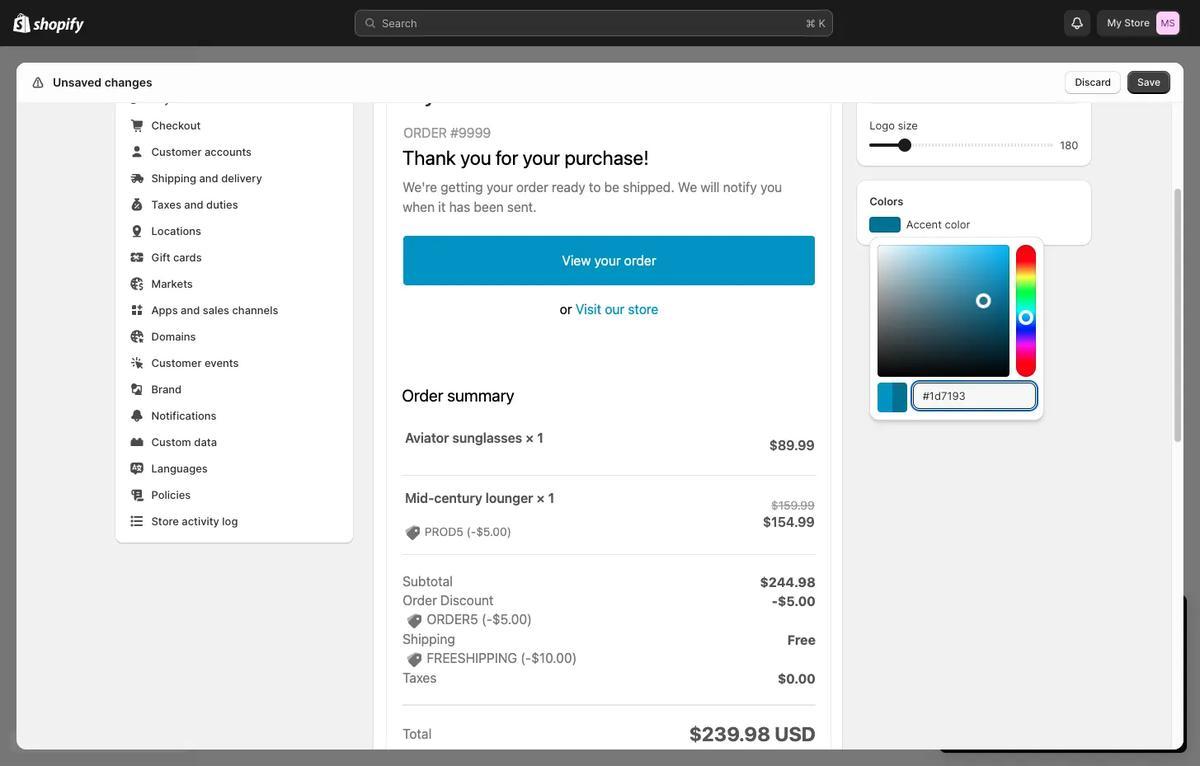 Task type: locate. For each thing, give the bounding box(es) containing it.
0 horizontal spatial store
[[151, 515, 179, 528]]

changes
[[105, 75, 152, 89]]

None text field
[[913, 383, 1037, 409]]

checkout
[[151, 119, 201, 132]]

my
[[1108, 17, 1122, 29]]

apps
[[151, 304, 178, 317]]

and down customer accounts
[[199, 172, 218, 185]]

⌘
[[806, 17, 816, 30]]

dialog
[[1191, 63, 1201, 750]]

shopify image
[[13, 13, 31, 33]]

gift cards link
[[125, 246, 343, 269]]

store right my
[[1125, 17, 1150, 29]]

discard
[[1076, 76, 1112, 88]]

shipping
[[151, 172, 196, 185]]

customer down 'checkout'
[[151, 145, 202, 158]]

customer down domains
[[151, 357, 202, 370]]

0 vertical spatial and
[[199, 172, 218, 185]]

customer inside 'link'
[[151, 145, 202, 158]]

apps and sales channels
[[151, 304, 278, 317]]

customer for customer accounts
[[151, 145, 202, 158]]

shipping and delivery
[[151, 172, 262, 185]]

and
[[199, 172, 218, 185], [184, 198, 204, 211], [181, 304, 200, 317]]

notifications
[[151, 409, 217, 423]]

customer events link
[[125, 352, 343, 375]]

gift cards
[[151, 251, 202, 264]]

1 customer from the top
[[151, 145, 202, 158]]

accent
[[907, 218, 942, 231]]

and right "taxes"
[[184, 198, 204, 211]]

1 vertical spatial and
[[184, 198, 204, 211]]

unsaved
[[53, 75, 102, 89]]

data
[[194, 436, 217, 449]]

color
[[945, 218, 971, 231]]

brand link
[[125, 378, 343, 401]]

store activity log
[[151, 515, 238, 528]]

taxes and duties link
[[125, 193, 343, 216]]

customer events
[[151, 357, 239, 370]]

and right apps
[[181, 304, 200, 317]]

channels
[[232, 304, 278, 317]]

customer accounts
[[151, 145, 252, 158]]

custom data
[[151, 436, 217, 449]]

sales
[[203, 304, 229, 317]]

2 customer from the top
[[151, 357, 202, 370]]

payments link
[[125, 87, 343, 111]]

Logo size range field
[[870, 134, 1054, 157]]

customer
[[151, 145, 202, 158], [151, 357, 202, 370]]

policies link
[[125, 484, 343, 507]]

my store image
[[1157, 12, 1180, 35]]

customer accounts link
[[125, 140, 343, 163]]

store down policies
[[151, 515, 179, 528]]

k
[[819, 17, 826, 30]]

unsaved changes
[[53, 75, 152, 89]]

1 horizontal spatial store
[[1125, 17, 1150, 29]]

1 vertical spatial store
[[151, 515, 179, 528]]

accounts
[[205, 145, 252, 158]]

checkout link
[[125, 114, 343, 137]]

2 vertical spatial and
[[181, 304, 200, 317]]

gift
[[151, 251, 170, 264]]

1 vertical spatial customer
[[151, 357, 202, 370]]

delivery
[[221, 172, 262, 185]]

logo
[[870, 119, 895, 132]]

store
[[1125, 17, 1150, 29], [151, 515, 179, 528]]

0 vertical spatial customer
[[151, 145, 202, 158]]



Task type: vqa. For each thing, say whether or not it's contained in the screenshot.
0.00 text box
no



Task type: describe. For each thing, give the bounding box(es) containing it.
domains link
[[125, 325, 343, 348]]

store inside settings dialog
[[151, 515, 179, 528]]

languages
[[151, 462, 208, 475]]

⌘ k
[[806, 17, 826, 30]]

events
[[205, 357, 239, 370]]

log
[[222, 515, 238, 528]]

settings
[[50, 75, 96, 89]]

logo size
[[870, 119, 918, 132]]

store activity log link
[[125, 510, 343, 533]]

payments
[[151, 92, 202, 106]]

0 vertical spatial store
[[1125, 17, 1150, 29]]

policies
[[151, 489, 191, 502]]

custom data link
[[125, 431, 343, 454]]

brand
[[151, 383, 182, 396]]

markets link
[[125, 272, 343, 295]]

and for duties
[[184, 198, 204, 211]]

activity
[[182, 515, 219, 528]]

cards
[[173, 251, 202, 264]]

size
[[898, 119, 918, 132]]

discard button
[[1066, 71, 1122, 94]]

my store
[[1108, 17, 1150, 29]]

customer for customer events
[[151, 357, 202, 370]]

duties
[[206, 198, 238, 211]]

locations link
[[125, 220, 343, 243]]

colors
[[870, 195, 904, 208]]

taxes
[[151, 198, 181, 211]]

locations
[[151, 224, 201, 238]]

settings dialog
[[17, 0, 1184, 767]]

search
[[382, 17, 417, 30]]

shipping and delivery link
[[125, 167, 343, 190]]

apps and sales channels link
[[125, 299, 343, 322]]

and for sales
[[181, 304, 200, 317]]

accent color
[[907, 218, 971, 231]]

markets
[[151, 277, 193, 291]]

save button
[[1128, 71, 1171, 94]]

domains
[[151, 330, 196, 343]]

custom
[[151, 436, 191, 449]]

languages link
[[125, 457, 343, 480]]

save
[[1138, 76, 1161, 88]]

taxes and duties
[[151, 198, 238, 211]]

3 days left in your trial element
[[940, 638, 1188, 753]]

and for delivery
[[199, 172, 218, 185]]

shopify image
[[33, 17, 84, 34]]

notifications link
[[125, 404, 343, 428]]

180
[[1061, 139, 1079, 152]]



